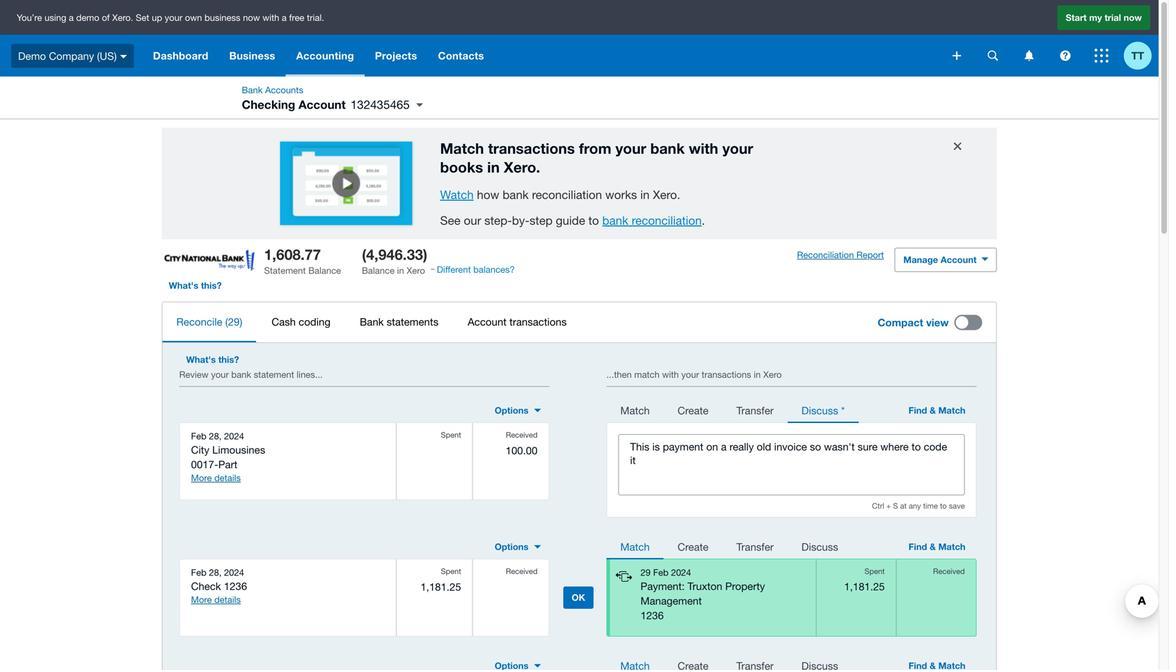 Task type: locate. For each thing, give the bounding box(es) containing it.
...then
[[607, 369, 632, 380]]

0 vertical spatial spent
[[441, 431, 461, 440]]

reconcile (
[[176, 316, 228, 328]]

1 vertical spatial with
[[689, 140, 719, 157]]

0 vertical spatial discuss
[[802, 404, 839, 417]]

0 vertical spatial bank
[[242, 85, 263, 95]]

see our step-by-step guide to bank reconciliation
[[440, 214, 702, 227]]

2 received from the top
[[506, 567, 538, 576]]

0 vertical spatial received
[[506, 431, 538, 440]]

bank up checking
[[242, 85, 263, 95]]

2024 inside feb 28, 2024 check 1236 more details
[[224, 567, 244, 578]]

0 vertical spatial this?
[[201, 280, 222, 291]]

xero
[[504, 159, 536, 176], [653, 188, 677, 202], [407, 265, 425, 276], [764, 369, 782, 380]]

banner containing dashboard
[[0, 0, 1159, 77]]

1236
[[224, 580, 247, 593], [641, 610, 664, 622]]

transfer link for discuss
[[723, 533, 788, 560]]

0 vertical spatial find & match link
[[897, 397, 977, 423]]

2 options from the top
[[495, 542, 529, 552]]

hide help
[[947, 139, 964, 158]]

1 vertical spatial find
[[909, 542, 928, 552]]

create for discuss
[[678, 541, 709, 553]]

more
[[191, 473, 212, 484], [191, 595, 212, 605]]

reconciliation report
[[797, 250, 884, 261]]

now right trial on the right top of the page
[[1124, 12, 1143, 23]]

0 vertical spatial account
[[299, 97, 346, 111]]

more details button down check
[[191, 594, 241, 607]]

1 more from the top
[[191, 473, 212, 484]]

1 vertical spatial transfer link
[[723, 533, 788, 560]]

feb up city
[[191, 431, 207, 442]]

2 options button from the top
[[487, 536, 550, 558]]

0 vertical spatial 28,
[[209, 431, 222, 442]]

demo company (us)
[[18, 50, 117, 62]]

now right business
[[243, 12, 260, 23]]

(us)
[[97, 50, 117, 62]]

+
[[887, 502, 891, 511]]

1 horizontal spatial balance
[[362, 265, 395, 276]]

this? for top what's this? link
[[201, 280, 222, 291]]

feb inside feb 28, 2024 check 1236 more details
[[191, 567, 207, 578]]

0 vertical spatial with
[[263, 12, 279, 23]]

your inside banner
[[165, 12, 183, 23]]

discuss inside discuss link
[[802, 541, 839, 553]]

1 vertical spatial to
[[941, 502, 947, 511]]

create up the truxton
[[678, 541, 709, 553]]

find for discuss
[[909, 542, 928, 552]]

1 vertical spatial bank
[[360, 316, 384, 328]]

in
[[487, 159, 500, 176], [641, 188, 650, 202], [397, 265, 404, 276], [754, 369, 761, 380]]

1,608.77
[[264, 246, 321, 263]]

0 vertical spatial details
[[214, 473, 241, 484]]

account transactions
[[468, 316, 567, 328]]

0 vertical spatial match link
[[607, 397, 664, 423]]

this? for the bottommost what's this? link
[[218, 354, 239, 365]]

svg image
[[988, 50, 999, 61], [1025, 50, 1034, 61], [1061, 50, 1071, 61], [953, 52, 962, 60], [120, 55, 127, 58]]

29 left cash on the left
[[228, 316, 240, 328]]

29 feb 2024 payment: truxton property management 1236
[[641, 567, 765, 622]]

start
[[1066, 12, 1087, 23]]

0 vertical spatial transactions
[[488, 140, 575, 157]]

1 balance from the left
[[308, 265, 341, 276]]

own
[[185, 12, 202, 23]]

what's this? link down reconcile ( 29 )
[[179, 347, 246, 373]]

to
[[589, 214, 599, 227], [941, 502, 947, 511]]

banner
[[0, 0, 1159, 77]]

contacts button
[[428, 35, 495, 77]]

0 vertical spatial transfer
[[737, 404, 774, 417]]

2 horizontal spatial account
[[941, 255, 977, 265]]

28, up check
[[209, 567, 222, 578]]

demo company (us) button
[[0, 35, 143, 77]]

demo
[[18, 50, 46, 62]]

discuss for discuss
[[802, 541, 839, 553]]

1 options button from the top
[[487, 400, 550, 422]]

discuss
[[802, 404, 839, 417], [802, 541, 839, 553]]

what's up review
[[186, 354, 216, 365]]

ctrl + s at any time to save
[[872, 502, 965, 511]]

0 horizontal spatial to
[[589, 214, 599, 227]]

match link up "bank transaction" icon
[[607, 533, 664, 560]]

2 find from the top
[[909, 542, 928, 552]]

details down part
[[214, 473, 241, 484]]

create down ...then match with your transactions in xero
[[678, 404, 709, 417]]

works
[[606, 188, 637, 202]]

0 horizontal spatial balance
[[308, 265, 341, 276]]

1 match link from the top
[[607, 397, 664, 423]]

1 now from the left
[[243, 12, 260, 23]]

1236 inside feb 28, 2024 check 1236 more details
[[224, 580, 247, 593]]

0 vertical spatial find & match
[[909, 405, 966, 416]]

manage
[[904, 255, 939, 265]]

1 create from the top
[[678, 404, 709, 417]]

management
[[641, 595, 702, 607]]

to right guide
[[589, 214, 599, 227]]

compact
[[878, 316, 924, 329]]

of
[[102, 12, 110, 23]]

account down '›'
[[299, 97, 346, 111]]

transfer link up property
[[723, 533, 788, 560]]

2 now from the left
[[1124, 12, 1143, 23]]

this? up reconcile ( 29 )
[[201, 280, 222, 291]]

received inside received 100.00
[[506, 431, 538, 440]]

0 vertical spatial more details button
[[191, 472, 241, 485]]

create link down ...then match with your transactions in xero
[[664, 397, 723, 423]]

2 match link from the top
[[607, 533, 664, 560]]

2 more from the top
[[191, 595, 212, 605]]

1 horizontal spatial now
[[1124, 12, 1143, 23]]

match link for discuss *
[[607, 397, 664, 423]]

details down check
[[214, 595, 241, 605]]

transfer up this is payment on a really old invoice so wasn't sure where to code it text box
[[737, 404, 774, 417]]

29 up payment:
[[641, 567, 651, 578]]

xero inside 'match transactions from your bank with your books in xero'
[[504, 159, 536, 176]]

1 vertical spatial transfer
[[737, 541, 774, 553]]

manage account
[[904, 255, 977, 265]]

0 vertical spatial options
[[495, 405, 529, 416]]

2 find & match link from the top
[[897, 533, 977, 560]]

options button for check 1236
[[487, 536, 550, 558]]

dashboard
[[153, 49, 208, 62]]

2 discuss from the top
[[802, 541, 839, 553]]

1 create link from the top
[[664, 397, 723, 423]]

accounting button
[[286, 35, 365, 77]]

balance down 1,608.77
[[308, 265, 341, 276]]

more down 0017-
[[191, 473, 212, 484]]

1 vertical spatial find & match link
[[897, 533, 977, 560]]

0 horizontal spatial now
[[243, 12, 260, 23]]

received 100.00
[[506, 431, 538, 457]]

1 vertical spatial this?
[[218, 354, 239, 365]]

save
[[949, 502, 965, 511]]

1 vertical spatial 28,
[[209, 567, 222, 578]]

match link down match
[[607, 397, 664, 423]]

1 vertical spatial 1236
[[641, 610, 664, 622]]

1 horizontal spatial with
[[662, 369, 679, 380]]

feb 28, 2024 city limousines 0017-part more details
[[191, 431, 265, 484]]

balance down (4,946.33)
[[362, 265, 395, 276]]

0 vertical spatial &
[[930, 405, 936, 416]]

bank for bank accounts › checking account 132435465
[[242, 85, 263, 95]]

account inside bank accounts › checking account 132435465
[[299, 97, 346, 111]]

what's this?
[[169, 280, 222, 291], [186, 354, 239, 365]]

& for discuss
[[930, 542, 936, 552]]

transfer link
[[723, 397, 788, 423], [723, 533, 788, 560]]

ctrl
[[872, 502, 885, 511]]

options button for city limousines
[[487, 400, 550, 422]]

1 vertical spatial what's this?
[[186, 354, 239, 365]]

1 received from the top
[[506, 431, 538, 440]]

what's
[[169, 280, 199, 291], [186, 354, 216, 365]]

more inside feb 28, 2024 check 1236 more details
[[191, 595, 212, 605]]

report
[[857, 250, 884, 261]]

what's up the "reconcile ("
[[169, 280, 199, 291]]

1 vertical spatial what's
[[186, 354, 216, 365]]

statement
[[254, 369, 294, 380]]

bank transaction image
[[613, 566, 633, 590]]

1 options from the top
[[495, 405, 529, 416]]

1 vertical spatial more
[[191, 595, 212, 605]]

1 vertical spatial &
[[930, 542, 936, 552]]

match
[[440, 140, 484, 157], [621, 404, 650, 417], [939, 405, 966, 416], [621, 541, 650, 553], [939, 542, 966, 552]]

spent 1,181.25
[[421, 567, 461, 593]]

svg image
[[1095, 49, 1109, 63]]

feb up check
[[191, 567, 207, 578]]

1 a from the left
[[69, 12, 74, 23]]

0 horizontal spatial bank
[[242, 85, 263, 95]]

&
[[930, 405, 936, 416], [930, 542, 936, 552]]

0 vertical spatial 1236
[[224, 580, 247, 593]]

discuss *
[[802, 404, 845, 417]]

free
[[289, 12, 305, 23]]

1 vertical spatial match link
[[607, 533, 664, 560]]

28, inside feb 28, 2024 check 1236 more details
[[209, 567, 222, 578]]

1 vertical spatial reconciliation
[[632, 214, 702, 227]]

lines...
[[297, 369, 323, 380]]

bank inside bank accounts › checking account 132435465
[[242, 85, 263, 95]]

1 details from the top
[[214, 473, 241, 484]]

1236 down management in the right of the page
[[641, 610, 664, 622]]

1 transfer link from the top
[[723, 397, 788, 423]]

0 horizontal spatial a
[[69, 12, 74, 23]]

you're using a demo of xero. set up your own business now with a free trial.
[[17, 12, 324, 23]]

2 balance from the left
[[362, 265, 395, 276]]

what's this? up the "reconcile ("
[[169, 280, 222, 291]]

1 horizontal spatial 1236
[[641, 610, 664, 622]]

0 vertical spatial to
[[589, 214, 599, 227]]

0 horizontal spatial with
[[263, 12, 279, 23]]

company
[[49, 50, 94, 62]]

start my trial now
[[1066, 12, 1143, 23]]

bank for bank statements
[[360, 316, 384, 328]]

29 inside 29 feb 2024 payment: truxton property management 1236
[[641, 567, 651, 578]]

2024 for truxton
[[671, 567, 692, 578]]

transfer up property
[[737, 541, 774, 553]]

1,181.25
[[845, 581, 885, 593], [421, 581, 461, 593]]

feb inside 29 feb 2024 payment: truxton property management 1236
[[653, 567, 669, 578]]

feb inside feb 28, 2024 city limousines 0017-part more details
[[191, 431, 207, 442]]

find & match link for discuss *
[[897, 397, 977, 423]]

find
[[909, 405, 928, 416], [909, 542, 928, 552]]

2 spent from the top
[[441, 567, 461, 576]]

details
[[214, 473, 241, 484], [214, 595, 241, 605]]

discuss inside discuss * link
[[802, 404, 839, 417]]

1 spent from the top
[[441, 431, 461, 440]]

2 create link from the top
[[664, 533, 723, 560]]

1 28, from the top
[[209, 431, 222, 442]]

1 & from the top
[[930, 405, 936, 416]]

balance inside 1,608.77 statement balance
[[308, 265, 341, 276]]

a left the free
[[282, 12, 287, 23]]

watch how bank reconciliation works in xero
[[440, 188, 677, 202]]

what's this? link up the "reconcile ("
[[162, 273, 229, 298]]

2 vertical spatial account
[[468, 316, 507, 328]]

with
[[263, 12, 279, 23], [689, 140, 719, 157], [662, 369, 679, 380]]

view
[[927, 316, 949, 329]]

to right time
[[941, 502, 947, 511]]

transfer link up this is payment on a really old invoice so wasn't sure where to code it text box
[[723, 397, 788, 423]]

0 vertical spatial create
[[678, 404, 709, 417]]

1 horizontal spatial 29
[[641, 567, 651, 578]]

2 28, from the top
[[209, 567, 222, 578]]

2 horizontal spatial with
[[689, 140, 719, 157]]

coding
[[299, 316, 331, 328]]

1 vertical spatial find & match
[[909, 542, 966, 552]]

...then match with your transactions in xero
[[607, 369, 782, 380]]

2 transfer from the top
[[737, 541, 774, 553]]

1 more details button from the top
[[191, 472, 241, 485]]

1 vertical spatial 29
[[641, 567, 651, 578]]

to for time
[[941, 502, 947, 511]]

spent inside spent 1,181.25
[[441, 567, 461, 576]]

0 vertical spatial 29
[[228, 316, 240, 328]]

2 details from the top
[[214, 595, 241, 605]]

28, up city
[[209, 431, 222, 442]]

2 create from the top
[[678, 541, 709, 553]]

0 vertical spatial what's this? link
[[162, 273, 229, 298]]

what's this? for the bottommost what's this? link
[[186, 354, 239, 365]]

1 vertical spatial create
[[678, 541, 709, 553]]

1 vertical spatial what's this? link
[[179, 347, 246, 373]]

1 vertical spatial transactions
[[510, 316, 567, 328]]

1 vertical spatial spent
[[441, 567, 461, 576]]

1 vertical spatial create link
[[664, 533, 723, 560]]

bank statements link
[[346, 303, 453, 341]]

feb up payment:
[[653, 567, 669, 578]]

more down check
[[191, 595, 212, 605]]

what's this? up review
[[186, 354, 239, 365]]

0 horizontal spatial reconciliation
[[532, 188, 602, 202]]

match link
[[607, 397, 664, 423], [607, 533, 664, 560]]

0 vertical spatial more
[[191, 473, 212, 484]]

1 horizontal spatial 1,181.25
[[845, 581, 885, 593]]

create link up the truxton
[[664, 533, 723, 560]]

create link
[[664, 397, 723, 423], [664, 533, 723, 560]]

28, for check
[[209, 567, 222, 578]]

a right using
[[69, 12, 74, 23]]

1 vertical spatial discuss
[[802, 541, 839, 553]]

1 vertical spatial details
[[214, 595, 241, 605]]

1 vertical spatial more details button
[[191, 594, 241, 607]]

1 vertical spatial received
[[506, 567, 538, 576]]

help
[[947, 149, 964, 158]]

2 & from the top
[[930, 542, 936, 552]]

2 find & match from the top
[[909, 542, 966, 552]]

reconciliation up guide
[[532, 188, 602, 202]]

transactions inside 'match transactions from your bank with your books in xero'
[[488, 140, 575, 157]]

more details button down 0017-
[[191, 472, 241, 485]]

1 horizontal spatial a
[[282, 12, 287, 23]]

1 horizontal spatial to
[[941, 502, 947, 511]]

1 horizontal spatial bank
[[360, 316, 384, 328]]

a
[[69, 12, 74, 23], [282, 12, 287, 23]]

0 vertical spatial find
[[909, 405, 928, 416]]

transfer
[[737, 404, 774, 417], [737, 541, 774, 553]]

0 vertical spatial transfer link
[[723, 397, 788, 423]]

1 transfer from the top
[[737, 404, 774, 417]]

1 find & match link from the top
[[897, 397, 977, 423]]

1236 right check
[[224, 580, 247, 593]]

review
[[179, 369, 209, 380]]

balance
[[308, 265, 341, 276], [362, 265, 395, 276]]

1 discuss from the top
[[802, 404, 839, 417]]

bank left 'statements'
[[360, 316, 384, 328]]

2024 inside 29 feb 2024 payment: truxton property management 1236
[[671, 567, 692, 578]]

different balances? link
[[437, 264, 515, 276]]

this? up review your bank statement lines...
[[218, 354, 239, 365]]

projects
[[375, 49, 417, 62]]

1 find from the top
[[909, 405, 928, 416]]

2 transfer link from the top
[[723, 533, 788, 560]]

2024 inside feb 28, 2024 city limousines 0017-part more details
[[224, 431, 244, 442]]

1 vertical spatial options
[[495, 542, 529, 552]]

0 horizontal spatial account
[[299, 97, 346, 111]]

1 vertical spatial options button
[[487, 536, 550, 558]]

bank accounts › checking account 132435465
[[242, 85, 410, 111]]

account down balances? at the left of the page
[[468, 316, 507, 328]]

feb 28, 2024 check 1236 more details
[[191, 567, 247, 605]]

0 horizontal spatial 1236
[[224, 580, 247, 593]]

0 vertical spatial what's this?
[[169, 280, 222, 291]]

reconciliation down works
[[632, 214, 702, 227]]

1 find & match from the top
[[909, 405, 966, 416]]

28, inside feb 28, 2024 city limousines 0017-part more details
[[209, 431, 222, 442]]

account right 'manage'
[[941, 255, 977, 265]]

0 vertical spatial create link
[[664, 397, 723, 423]]

0 vertical spatial options button
[[487, 400, 550, 422]]

bank
[[651, 140, 685, 157], [503, 188, 529, 202], [603, 214, 629, 227], [231, 369, 251, 380]]



Task type: vqa. For each thing, say whether or not it's contained in the screenshot.
top More details Popup Button
yes



Task type: describe. For each thing, give the bounding box(es) containing it.
by-
[[512, 214, 530, 227]]

100.00
[[506, 444, 538, 457]]

payment:
[[641, 580, 685, 593]]

what's this? for top what's this? link
[[169, 280, 222, 291]]

0 horizontal spatial 29
[[228, 316, 240, 328]]

match
[[635, 369, 660, 380]]

business
[[229, 49, 275, 62]]

step-
[[485, 214, 512, 227]]

different
[[437, 264, 471, 275]]

details inside feb 28, 2024 check 1236 more details
[[214, 595, 241, 605]]

s
[[894, 502, 899, 511]]

step
[[530, 214, 553, 227]]

statement
[[264, 265, 306, 276]]

svg image inside demo company (us) popup button
[[120, 55, 127, 58]]

bank statements
[[360, 316, 439, 328]]

xero inside (4,946.33) balance in xero
[[407, 265, 425, 276]]

details inside feb 28, 2024 city limousines 0017-part more details
[[214, 473, 241, 484]]

time
[[924, 502, 938, 511]]

up
[[152, 12, 162, 23]]

match transactions from your bank with your books in xero
[[440, 140, 754, 176]]

with inside 'match transactions from your bank with your books in xero'
[[689, 140, 719, 157]]

spent for spent
[[441, 431, 461, 440]]

cash coding
[[272, 316, 331, 328]]

guide
[[556, 214, 586, 227]]

projects button
[[365, 35, 428, 77]]

account transactions link
[[454, 303, 581, 341]]

create link for discuss *
[[664, 397, 723, 423]]

find & match link for discuss
[[897, 533, 977, 560]]

find & match for discuss
[[909, 542, 966, 552]]

accounts
[[265, 85, 303, 95]]

0 horizontal spatial 1,181.25
[[421, 581, 461, 593]]

transfer for discuss
[[737, 541, 774, 553]]

& for discuss *
[[930, 405, 936, 416]]

more inside feb 28, 2024 city limousines 0017-part more details
[[191, 473, 212, 484]]

match inside 'match transactions from your bank with your books in xero'
[[440, 140, 484, 157]]

feb for check
[[191, 567, 207, 578]]

reconciliation report link
[[797, 249, 884, 261]]

in inside (4,946.33) balance in xero
[[397, 265, 404, 276]]

*
[[842, 404, 845, 417]]

with inside banner
[[263, 12, 279, 23]]

cash coding link
[[258, 303, 345, 341]]

hide
[[947, 139, 964, 148]]

tt
[[1132, 49, 1145, 62]]

our
[[464, 214, 481, 227]]

bank inside 'match transactions from your bank with your books in xero'
[[651, 140, 685, 157]]

create link for discuss
[[664, 533, 723, 560]]

0 vertical spatial what's
[[169, 280, 199, 291]]

transactions for match
[[488, 140, 575, 157]]

ok link
[[564, 587, 594, 609]]

to for guide
[[589, 214, 599, 227]]

reconciliation
[[797, 250, 854, 261]]

transfer for discuss *
[[737, 404, 774, 417]]

0017-
[[191, 459, 218, 471]]

(4,946.33) balance in xero
[[362, 246, 428, 276]]

132435465
[[351, 98, 410, 111]]

1 horizontal spatial account
[[468, 316, 507, 328]]

1,608.77 statement balance
[[264, 246, 341, 276]]

find & match for discuss *
[[909, 405, 966, 416]]

trial.
[[307, 12, 324, 23]]

This is payment on a really old invoice so wasn't sure where to code it text field
[[619, 435, 965, 495]]

any
[[909, 502, 921, 511]]

watch
[[440, 188, 474, 202]]

1 vertical spatial account
[[941, 255, 977, 265]]

watch link
[[440, 188, 474, 202]]

discuss * link
[[788, 397, 859, 423]]

1236 inside 29 feb 2024 payment: truxton property management 1236
[[641, 610, 664, 622]]

2 a from the left
[[282, 12, 287, 23]]

›
[[306, 86, 308, 95]]

received for received
[[506, 567, 538, 576]]

feb for city
[[191, 431, 207, 442]]

my
[[1090, 12, 1103, 23]]

2 vertical spatial with
[[662, 369, 679, 380]]

part
[[218, 459, 238, 471]]

options for city limousines
[[495, 405, 529, 416]]

accounting
[[296, 49, 354, 62]]

spent for spent 1,181.25
[[441, 567, 461, 576]]

1 horizontal spatial reconciliation
[[632, 214, 702, 227]]

create for discuss *
[[678, 404, 709, 417]]

trial
[[1105, 12, 1122, 23]]

limousines
[[212, 444, 265, 456]]

hide help link
[[947, 135, 970, 158]]

reconcile ( 29 )
[[176, 316, 242, 328]]

transfer link for discuss *
[[723, 397, 788, 423]]

balances?
[[474, 264, 515, 275]]

property
[[726, 580, 765, 593]]

business
[[205, 12, 241, 23]]

business button
[[219, 35, 286, 77]]

2024 for 1236
[[224, 567, 244, 578]]

discuss for discuss *
[[802, 404, 839, 417]]

28, for city
[[209, 431, 222, 442]]

ok
[[572, 592, 586, 603]]

0 vertical spatial reconciliation
[[532, 188, 602, 202]]

discuss link
[[788, 533, 853, 560]]

check
[[191, 580, 221, 593]]

see
[[440, 214, 461, 227]]

statements
[[387, 316, 439, 328]]

balance inside (4,946.33) balance in xero
[[362, 265, 395, 276]]

demo
[[76, 12, 99, 23]]

review your bank statement lines...
[[179, 369, 323, 380]]

)
[[240, 316, 242, 328]]

transactions for account
[[510, 316, 567, 328]]

2 vertical spatial transactions
[[702, 369, 752, 380]]

(4,946.33)
[[362, 246, 428, 263]]

match link for discuss
[[607, 533, 664, 560]]

checking
[[242, 97, 295, 111]]

set
[[136, 12, 149, 23]]

bank accounts link
[[242, 85, 303, 95]]

bank reconciliation link
[[603, 214, 702, 227]]

in inside 'match transactions from your bank with your books in xero'
[[487, 159, 500, 176]]

how
[[477, 188, 500, 202]]

2024 for limousines
[[224, 431, 244, 442]]

2 more details button from the top
[[191, 594, 241, 607]]

received for received 100.00
[[506, 431, 538, 440]]

find for discuss *
[[909, 405, 928, 416]]

options for check 1236
[[495, 542, 529, 552]]

dashboard link
[[143, 35, 219, 77]]

using
[[45, 12, 66, 23]]



